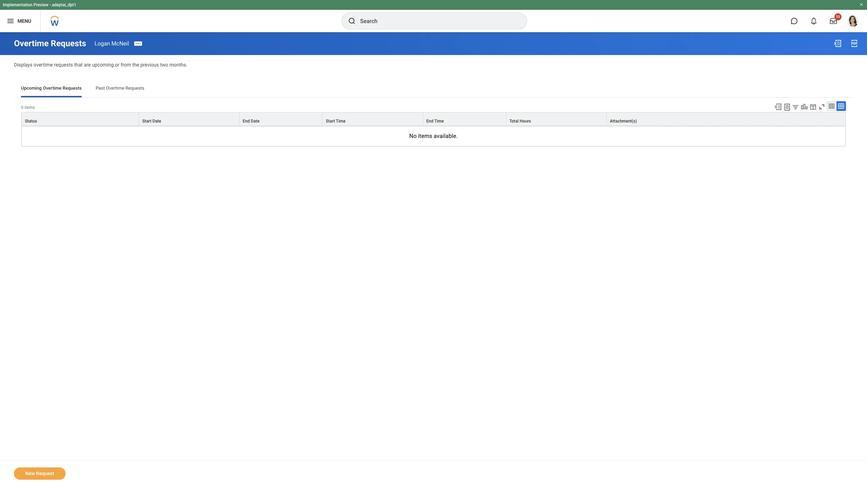 Task type: locate. For each thing, give the bounding box(es) containing it.
1 end from the left
[[243, 119, 250, 124]]

menu
[[18, 18, 31, 24]]

implementation preview -   adeptai_dpt1
[[3, 2, 76, 7]]

from
[[121, 62, 131, 68]]

overtime requests
[[14, 39, 86, 48]]

0 horizontal spatial date
[[153, 119, 161, 124]]

tab list containing upcoming overtime requests
[[14, 81, 853, 97]]

end for end date
[[243, 119, 250, 124]]

0 horizontal spatial start
[[142, 119, 152, 124]]

1 horizontal spatial end
[[426, 119, 434, 124]]

implementation
[[3, 2, 32, 7]]

0 vertical spatial items
[[24, 105, 35, 110]]

requests for upcoming overtime requests
[[63, 85, 82, 91]]

end inside popup button
[[243, 119, 250, 124]]

or
[[115, 62, 119, 68]]

start date button
[[139, 112, 239, 126]]

end date button
[[240, 112, 322, 126]]

time inside start time popup button
[[336, 119, 346, 124]]

overtime right past
[[106, 85, 124, 91]]

items
[[24, 105, 35, 110], [418, 133, 432, 139]]

tab list inside overtime requests main content
[[14, 81, 853, 97]]

1 horizontal spatial time
[[434, 119, 444, 124]]

1 start from the left
[[142, 119, 152, 124]]

export to excel image
[[834, 39, 842, 48]]

0
[[21, 105, 23, 110]]

no items available.
[[409, 133, 458, 139]]

past
[[96, 85, 105, 91]]

total
[[510, 119, 519, 124]]

overtime
[[14, 39, 49, 48], [43, 85, 62, 91], [106, 85, 124, 91]]

requests
[[54, 62, 73, 68]]

33 button
[[826, 13, 842, 29]]

toolbar inside overtime requests main content
[[771, 101, 846, 112]]

start inside popup button
[[326, 119, 335, 124]]

1 horizontal spatial start
[[326, 119, 335, 124]]

displays overtime requests that are upcoming or from the previous two months.
[[14, 62, 187, 68]]

date
[[153, 119, 161, 124], [251, 119, 260, 124]]

tab list
[[14, 81, 853, 97]]

1 horizontal spatial date
[[251, 119, 260, 124]]

notifications large image
[[811, 18, 818, 25]]

total hours
[[510, 119, 531, 124]]

start inside popup button
[[142, 119, 152, 124]]

0 horizontal spatial time
[[336, 119, 346, 124]]

1 time from the left
[[336, 119, 346, 124]]

logan mcneil link
[[95, 40, 129, 47]]

0 horizontal spatial end
[[243, 119, 250, 124]]

end for end time
[[426, 119, 434, 124]]

upcoming overtime requests
[[21, 85, 82, 91]]

date for end date
[[251, 119, 260, 124]]

-
[[49, 2, 51, 7]]

adeptai_dpt1
[[52, 2, 76, 7]]

mcneil
[[112, 40, 129, 47]]

toolbar
[[771, 101, 846, 112]]

export to excel image
[[775, 103, 782, 111]]

that
[[74, 62, 83, 68]]

1 horizontal spatial items
[[418, 133, 432, 139]]

2 time from the left
[[434, 119, 444, 124]]

previous
[[140, 62, 159, 68]]

1 vertical spatial items
[[418, 133, 432, 139]]

row inside overtime requests main content
[[21, 112, 846, 126]]

items right 0
[[24, 105, 35, 110]]

time inside end time popup button
[[434, 119, 444, 124]]

requests
[[51, 39, 86, 48], [63, 85, 82, 91], [125, 85, 144, 91]]

new
[[25, 471, 35, 476]]

1 date from the left
[[153, 119, 161, 124]]

inbox large image
[[830, 18, 837, 25]]

end date
[[243, 119, 260, 124]]

end
[[243, 119, 250, 124], [426, 119, 434, 124]]

row containing status
[[21, 112, 846, 126]]

end inside popup button
[[426, 119, 434, 124]]

no
[[409, 133, 417, 139]]

upcoming
[[92, 62, 114, 68]]

attachment(s) button
[[607, 112, 846, 126]]

time for start time
[[336, 119, 346, 124]]

past overtime requests
[[96, 85, 144, 91]]

items right no
[[418, 133, 432, 139]]

0 horizontal spatial items
[[24, 105, 35, 110]]

overtime for upcoming overtime requests
[[43, 85, 62, 91]]

start time
[[326, 119, 346, 124]]

2 date from the left
[[251, 119, 260, 124]]

overtime right upcoming
[[43, 85, 62, 91]]

status button
[[22, 112, 139, 126]]

start
[[142, 119, 152, 124], [326, 119, 335, 124]]

time
[[336, 119, 346, 124], [434, 119, 444, 124]]

overtime for past overtime requests
[[106, 85, 124, 91]]

requests down that
[[63, 85, 82, 91]]

row
[[21, 112, 846, 126]]

end time button
[[423, 112, 506, 126]]

2 start from the left
[[326, 119, 335, 124]]

requests down the
[[125, 85, 144, 91]]

fullscreen image
[[818, 103, 826, 111]]

2 end from the left
[[426, 119, 434, 124]]



Task type: vqa. For each thing, say whether or not it's contained in the screenshot.
rightmost more
no



Task type: describe. For each thing, give the bounding box(es) containing it.
0 items
[[21, 105, 35, 110]]

new request
[[25, 471, 54, 476]]

total hours button
[[506, 112, 607, 126]]

end time
[[426, 119, 444, 124]]

expand table image
[[838, 103, 845, 110]]

overtime
[[34, 62, 53, 68]]

click to view/edit grid preferences image
[[810, 103, 817, 111]]

date for start date
[[153, 119, 161, 124]]

menu button
[[0, 10, 40, 32]]

items for no
[[418, 133, 432, 139]]

items for 0
[[24, 105, 35, 110]]

preview
[[34, 2, 48, 7]]

menu banner
[[0, 0, 867, 32]]

table image
[[828, 103, 835, 110]]

start for start date
[[142, 119, 152, 124]]

search image
[[348, 17, 356, 25]]

start time button
[[323, 112, 423, 126]]

profile logan mcneil image
[[848, 15, 859, 28]]

select to filter grid data image
[[792, 103, 800, 111]]

available.
[[434, 133, 458, 139]]

request
[[36, 471, 54, 476]]

justify image
[[6, 17, 15, 25]]

two
[[160, 62, 168, 68]]

requests up the requests
[[51, 39, 86, 48]]

export to worksheets image
[[783, 103, 792, 111]]

close environment banner image
[[860, 2, 864, 7]]

are
[[84, 62, 91, 68]]

33
[[836, 15, 840, 19]]

months.
[[169, 62, 187, 68]]

overtime up displays
[[14, 39, 49, 48]]

displays
[[14, 62, 32, 68]]

view printable version (pdf) image
[[851, 39, 859, 48]]

logan mcneil
[[95, 40, 129, 47]]

expand/collapse chart image
[[801, 103, 808, 111]]

time for end time
[[434, 119, 444, 124]]

new request button
[[14, 468, 65, 480]]

upcoming
[[21, 85, 42, 91]]

status
[[25, 119, 37, 124]]

overtime requests main content
[[0, 32, 867, 486]]

requests for past overtime requests
[[125, 85, 144, 91]]

start for start time
[[326, 119, 335, 124]]

Search Workday  search field
[[360, 13, 512, 29]]

the
[[132, 62, 139, 68]]

attachment(s)
[[610, 119, 637, 124]]

start date
[[142, 119, 161, 124]]

hours
[[520, 119, 531, 124]]

logan
[[95, 40, 110, 47]]



